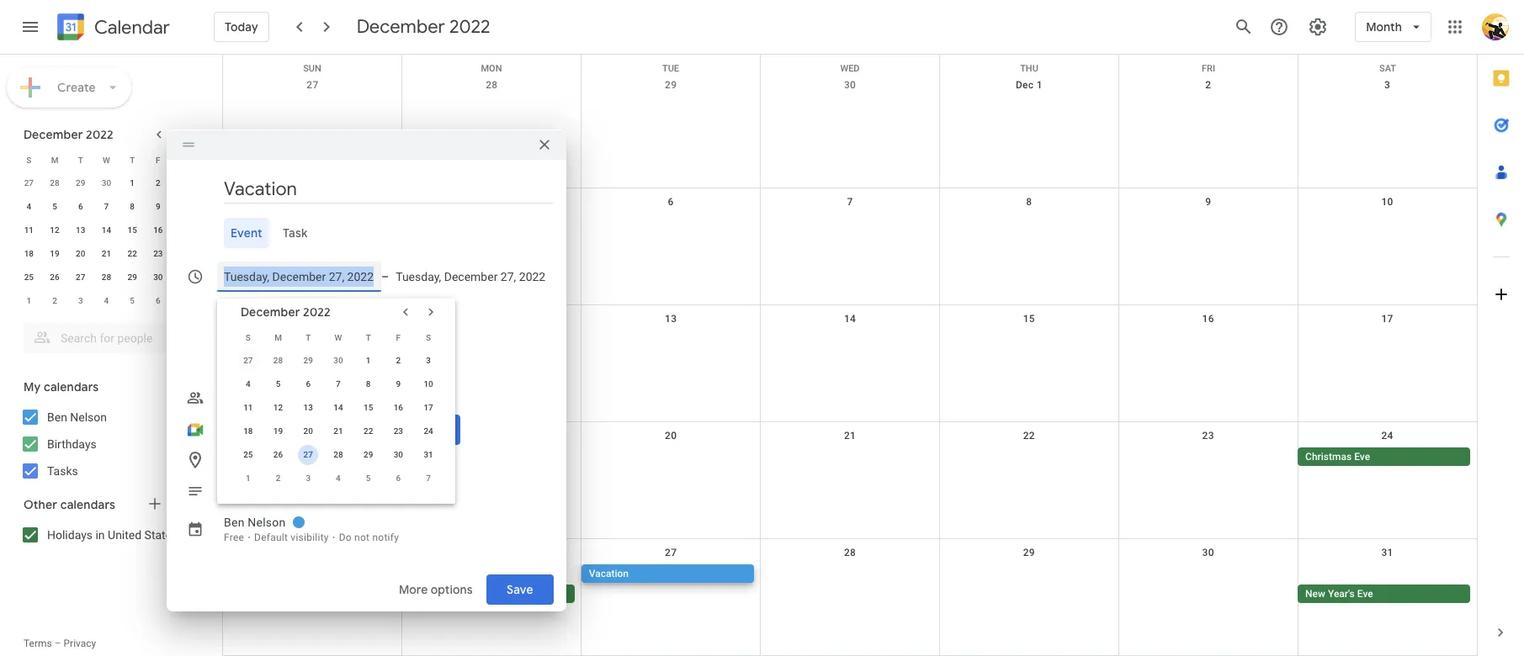Task type: locate. For each thing, give the bounding box(es) containing it.
m down create dropdown button on the left top
[[51, 155, 58, 165]]

f
[[156, 155, 160, 165], [396, 333, 401, 342]]

2022 for the bottom row group
[[303, 305, 331, 320]]

2 vertical spatial 13
[[304, 403, 313, 413]]

–
[[381, 270, 389, 284], [54, 638, 61, 650]]

26 element down guests
[[268, 445, 288, 466]]

1 vertical spatial january 5 element
[[358, 469, 379, 489]]

14 for 31 element corresponding to "20" element associated with 18 element corresponding to the topmost row group 28 element 29 element january 6 element
[[102, 226, 111, 235]]

2 horizontal spatial 16
[[1203, 313, 1215, 325]]

15 element
[[122, 221, 142, 241], [358, 398, 379, 418]]

1 vertical spatial 19 element
[[268, 422, 288, 442]]

30 element up search for people text box
[[148, 268, 168, 288]]

18 inside grid
[[307, 430, 319, 442]]

december 2022 down start date text field
[[241, 305, 331, 320]]

dec
[[1016, 79, 1034, 91]]

13 for the topmost row group
[[76, 226, 85, 235]]

18
[[24, 249, 34, 258], [243, 427, 253, 436], [307, 430, 319, 442]]

w down create dropdown button on the left top
[[103, 155, 110, 165]]

my calendars list
[[3, 404, 209, 485]]

2 vertical spatial 31
[[1382, 547, 1394, 559]]

create
[[57, 80, 96, 95]]

16 for top december 2022 grid
[[153, 226, 163, 235]]

11 element for 18 element corresponding to the topmost row group
[[19, 221, 39, 241]]

10 inside grid
[[1382, 196, 1394, 208]]

a
[[251, 360, 257, 375]]

1 vertical spatial 12
[[273, 403, 283, 413]]

20 for the bottom row group 18 element
[[304, 427, 313, 436]]

0 horizontal spatial 2022
[[86, 127, 114, 142]]

month button
[[1356, 7, 1432, 47]]

1 vertical spatial november 29 element
[[298, 351, 318, 371]]

26 element for 19 element for 18 element corresponding to the topmost row group the 12 element
[[45, 268, 65, 288]]

0 horizontal spatial m
[[51, 155, 58, 165]]

31 element
[[174, 268, 194, 288], [418, 445, 439, 466]]

ben
[[47, 411, 67, 424], [224, 516, 245, 530]]

december 2022 up mon
[[357, 15, 490, 39]]

1 horizontal spatial 15
[[364, 403, 373, 413]]

0 vertical spatial 26 element
[[45, 268, 65, 288]]

11 element
[[19, 221, 39, 241], [238, 398, 258, 418]]

new
[[1306, 588, 1326, 600]]

17 element
[[418, 398, 439, 418]]

january 3 element for the top 27 element
[[71, 291, 91, 311]]

task button
[[276, 218, 314, 248]]

0 vertical spatial 25 element
[[19, 268, 39, 288]]

create button
[[7, 67, 131, 108]]

1 horizontal spatial 21 element
[[328, 422, 348, 442]]

other calendars
[[24, 498, 115, 513]]

1 vertical spatial row group
[[233, 349, 444, 491]]

1 horizontal spatial 8
[[366, 380, 371, 389]]

3 down sat
[[1385, 79, 1391, 91]]

nelson
[[70, 411, 107, 424], [248, 516, 286, 530]]

cell
[[223, 448, 402, 468], [402, 448, 581, 468], [581, 448, 761, 468], [940, 448, 1119, 468], [1119, 448, 1298, 468], [761, 565, 940, 605], [940, 565, 1119, 605], [1119, 565, 1298, 605]]

19
[[50, 249, 60, 258], [273, 427, 283, 436]]

1 horizontal spatial 20
[[304, 427, 313, 436]]

10 for sun
[[1382, 196, 1394, 208]]

24 element
[[418, 422, 439, 442]]

2022 up mon
[[449, 15, 490, 39]]

25
[[24, 273, 34, 282], [243, 450, 253, 460]]

3
[[1385, 79, 1391, 91], [78, 296, 83, 306], [426, 356, 431, 365], [306, 474, 311, 483]]

28 element up search for people text box
[[96, 268, 117, 288]]

30 for november 30 element associated with the november 29 "element" related to 18 element corresponding to the topmost row group the 12 element
[[102, 178, 111, 188]]

12 for 18 element corresponding to the topmost row group the 12 element
[[50, 226, 60, 235]]

20 for 18 element corresponding to the topmost row group
[[76, 249, 85, 258]]

2022 for the topmost row group
[[86, 127, 114, 142]]

26 up search for people text box
[[50, 273, 60, 282]]

november 28 element for the november 29 "element" related to 18 element corresponding to the topmost row group the 12 element
[[45, 173, 65, 194]]

14 inside grid
[[844, 313, 856, 325]]

ben down my calendars
[[47, 411, 67, 424]]

december 2022 for top december 2022 grid
[[24, 127, 114, 142]]

january 6 element up search for people text box
[[148, 291, 168, 311]]

(substitute)
[[478, 588, 531, 600]]

calendars up in
[[60, 498, 115, 513]]

0 horizontal spatial december 2022 grid
[[16, 148, 197, 313]]

0 horizontal spatial january 4 element
[[96, 291, 117, 311]]

2 add from the top
[[224, 454, 249, 467]]

0 horizontal spatial 28 element
[[96, 268, 117, 288]]

27
[[307, 79, 319, 91], [24, 178, 34, 188], [76, 273, 85, 282], [243, 356, 253, 365], [304, 450, 313, 460], [665, 547, 677, 559]]

1 horizontal spatial january 2 element
[[268, 469, 288, 489]]

14 element
[[96, 221, 117, 241], [328, 398, 348, 418]]

21 element
[[96, 244, 117, 264], [328, 422, 348, 442]]

w down start date text field
[[335, 333, 342, 342]]

0 horizontal spatial january 5 element
[[122, 291, 142, 311]]

tue
[[663, 63, 679, 74]]

january 5 element for "20" element for the bottom row group 18 element's 28 element's 29 element
[[358, 469, 379, 489]]

18 element for the bottom row group
[[238, 422, 258, 442]]

26 element
[[45, 268, 65, 288], [268, 445, 288, 466]]

30 element for 15 element corresponding to "20" element associated with 18 element corresponding to the topmost row group 28 element's 16 element 23 element
[[148, 268, 168, 288]]

0 vertical spatial 17
[[1382, 313, 1394, 325]]

16 element for 15 element corresponding to "20" element associated with 18 element corresponding to the topmost row group 28 element
[[148, 221, 168, 241]]

christmas day (substitute) button
[[402, 585, 575, 604]]

nelson up birthdays
[[70, 411, 107, 424]]

28 element down add guests dropdown button
[[328, 445, 348, 466]]

0 horizontal spatial 29 element
[[122, 268, 142, 288]]

25 element
[[19, 268, 39, 288], [238, 445, 258, 466]]

12 element
[[45, 221, 65, 241], [268, 398, 288, 418]]

january 4 element
[[96, 291, 117, 311], [328, 469, 348, 489]]

w for november 30 element associated with the november 29 "element" related to 18 element corresponding to the topmost row group the 12 element
[[103, 155, 110, 165]]

november 29 element
[[71, 173, 91, 194], [298, 351, 318, 371]]

0 horizontal spatial 21
[[102, 249, 111, 258]]

19 element for the 12 element associated with the bottom row group 18 element
[[268, 422, 288, 442]]

16
[[153, 226, 163, 235], [1203, 313, 1215, 325], [394, 403, 403, 413]]

0 vertical spatial 27 element
[[71, 268, 91, 288]]

do not notify
[[339, 532, 399, 544]]

19 element
[[45, 244, 65, 264], [268, 422, 288, 442]]

event
[[231, 226, 262, 241]]

1 horizontal spatial 14
[[334, 403, 343, 413]]

w for november 30 element associated with the november 29 "element" for the 12 element associated with the bottom row group 18 element
[[335, 333, 342, 342]]

privacy
[[64, 638, 96, 650]]

month
[[1367, 19, 1403, 35]]

23 for 15 element associated with "20" element for the bottom row group 18 element's 28 element
[[394, 427, 403, 436]]

0 horizontal spatial november 29 element
[[71, 173, 91, 194]]

29 element for "20" element associated with 18 element corresponding to the topmost row group 28 element
[[122, 268, 142, 288]]

25 for 18 element corresponding to the topmost row group
[[24, 273, 34, 282]]

1 vertical spatial 20 element
[[298, 422, 318, 442]]

tab list
[[1478, 55, 1525, 610], [180, 218, 553, 248]]

30 element down add guests dropdown button
[[388, 445, 409, 466]]

november 27 element
[[19, 173, 39, 194], [238, 351, 258, 371]]

27 element up or
[[298, 445, 318, 466]]

30 for november 30 element associated with the november 29 "element" for the 12 element associated with the bottom row group 18 element
[[334, 356, 343, 365]]

0 vertical spatial january 4 element
[[96, 291, 117, 311]]

day
[[459, 588, 476, 600]]

add inside dropdown button
[[224, 454, 249, 467]]

november 29 element for 18 element corresponding to the topmost row group the 12 element
[[71, 173, 91, 194]]

13 element
[[71, 221, 91, 241], [298, 398, 318, 418]]

5
[[489, 196, 495, 208], [52, 202, 57, 211], [130, 296, 135, 306], [276, 380, 281, 389], [366, 474, 371, 483]]

0 horizontal spatial 20 element
[[71, 244, 91, 264]]

0 vertical spatial 14 element
[[96, 221, 117, 241]]

12
[[50, 226, 60, 235], [273, 403, 283, 413]]

january 7 element
[[418, 469, 439, 489]]

1
[[1037, 79, 1043, 91], [130, 178, 135, 188], [27, 296, 31, 306], [366, 356, 371, 365], [246, 474, 251, 483]]

christmas
[[1306, 451, 1352, 463], [410, 588, 456, 600]]

1 vertical spatial 12 element
[[268, 398, 288, 418]]

november 28 element
[[45, 173, 65, 194], [268, 351, 288, 371]]

2 horizontal spatial 8
[[1026, 196, 1032, 208]]

find
[[224, 360, 248, 375]]

guests
[[249, 391, 285, 405]]

0 horizontal spatial 25
[[24, 273, 34, 282]]

1 vertical spatial january 1 element
[[238, 469, 258, 489]]

0 horizontal spatial 10
[[424, 380, 433, 389]]

january 5 element up search for people text box
[[122, 291, 142, 311]]

january 6 element for "20" element associated with 18 element corresponding to the topmost row group 28 element 29 element
[[148, 291, 168, 311]]

1 vertical spatial –
[[54, 638, 61, 650]]

calendar element
[[54, 10, 170, 47]]

1 horizontal spatial 18 element
[[238, 422, 258, 442]]

wed
[[841, 63, 860, 74]]

None search field
[[0, 317, 209, 354]]

ben nelson up birthdays
[[47, 411, 107, 424]]

0 vertical spatial 27 cell
[[233, 349, 263, 373]]

1 horizontal spatial nelson
[[248, 516, 286, 530]]

january 5 element right or
[[358, 469, 379, 489]]

s
[[26, 155, 31, 165], [181, 155, 187, 165], [246, 333, 251, 342], [426, 333, 431, 342]]

0 vertical spatial november 27 element
[[19, 173, 39, 194]]

21
[[102, 249, 111, 258], [334, 427, 343, 436], [844, 430, 856, 442]]

ben up free
[[224, 516, 245, 530]]

terms link
[[24, 638, 52, 650]]

2022 down start date text field
[[303, 305, 331, 320]]

23 inside grid
[[1203, 430, 1215, 442]]

january 3 element up search for people text box
[[71, 291, 91, 311]]

16 inside grid
[[1203, 313, 1215, 325]]

18 for the bottom row group 18 element
[[243, 427, 253, 436]]

december 2022 for rightmost december 2022 grid
[[241, 305, 331, 320]]

0 horizontal spatial 8
[[130, 202, 135, 211]]

row
[[223, 55, 1477, 74], [223, 72, 1477, 189], [16, 148, 197, 172], [16, 172, 197, 195], [223, 189, 1477, 306], [16, 195, 197, 219], [16, 219, 197, 242], [16, 242, 197, 266], [16, 266, 197, 290], [16, 290, 197, 313], [223, 306, 1477, 423], [233, 326, 444, 349], [233, 349, 444, 373], [233, 373, 444, 397], [233, 397, 444, 420], [233, 420, 444, 444], [223, 423, 1477, 540], [233, 444, 444, 467], [233, 467, 444, 491], [223, 540, 1477, 657]]

1 horizontal spatial 14 element
[[328, 398, 348, 418]]

4 inside grid
[[310, 196, 316, 208]]

0 horizontal spatial 22 element
[[122, 244, 142, 264]]

1 vertical spatial add
[[224, 454, 249, 467]]

0 vertical spatial 28 element
[[96, 268, 117, 288]]

2022 down create
[[86, 127, 114, 142]]

1 horizontal spatial 23
[[394, 427, 403, 436]]

january 1 element for 25 element for 18 element corresponding to the topmost row group
[[19, 291, 39, 311]]

18 element for the topmost row group
[[19, 244, 39, 264]]

0 horizontal spatial 27 element
[[71, 268, 91, 288]]

january 3 element
[[71, 291, 91, 311], [298, 469, 318, 489]]

sun
[[303, 63, 321, 74]]

1 horizontal spatial january 4 element
[[328, 469, 348, 489]]

m for the november 29 "element" related to 18 element corresponding to the topmost row group the 12 element november 28 element
[[51, 155, 58, 165]]

0 vertical spatial 15 element
[[122, 221, 142, 241]]

0 vertical spatial 21 element
[[96, 244, 117, 264]]

1 horizontal spatial november 30 element
[[328, 351, 348, 371]]

3 up 10 element
[[426, 356, 431, 365]]

terms
[[24, 638, 52, 650]]

7 inside grid
[[847, 196, 853, 208]]

vacation
[[589, 568, 629, 580]]

21 for "20" element associated with 18 element corresponding to the topmost row group 28 element 21 "element"
[[102, 249, 111, 258]]

15 for the topmost row group
[[128, 226, 137, 235]]

january 6 element for "20" element for the bottom row group 18 element's 28 element's 29 element
[[388, 469, 409, 489]]

december 2022 down create dropdown button on the left top
[[24, 127, 114, 142]]

0 horizontal spatial 19
[[50, 249, 60, 258]]

0 vertical spatial 13 element
[[71, 221, 91, 241]]

november 29 element for the 12 element associated with the bottom row group 18 element
[[298, 351, 318, 371]]

add inside dropdown button
[[224, 391, 246, 405]]

22
[[128, 249, 137, 258], [364, 427, 373, 436], [1023, 430, 1035, 442]]

1 add from the top
[[224, 391, 246, 405]]

29 element
[[122, 268, 142, 288], [358, 445, 379, 466]]

january 5 element
[[122, 291, 142, 311], [358, 469, 379, 489]]

january 6 element
[[148, 291, 168, 311], [388, 469, 409, 489]]

calendars for other calendars
[[60, 498, 115, 513]]

0 vertical spatial w
[[103, 155, 110, 165]]

0 vertical spatial 14
[[102, 226, 111, 235]]

vacation button
[[581, 565, 754, 583]]

0 horizontal spatial january 3 element
[[71, 291, 91, 311]]

31 for "20" element associated with 18 element corresponding to the topmost row group 28 element 29 element
[[179, 273, 189, 282]]

row group
[[16, 172, 197, 313], [233, 349, 444, 491]]

20 element for the bottom row group 18 element
[[298, 422, 318, 442]]

8 for the topmost row group
[[130, 202, 135, 211]]

8 inside grid
[[1026, 196, 1032, 208]]

11 for the topmost row group
[[24, 226, 34, 235]]

21 for 21 "element" corresponding to "20" element for the bottom row group 18 element's 28 element
[[334, 427, 343, 436]]

14
[[102, 226, 111, 235], [844, 313, 856, 325], [334, 403, 343, 413]]

17
[[1382, 313, 1394, 325], [424, 403, 433, 413]]

january 2 element for the top 27 element
[[45, 291, 65, 311]]

1 vertical spatial m
[[275, 333, 282, 342]]

13 element for "20" element for the bottom row group 18 element
[[298, 398, 318, 418]]

0 horizontal spatial 31 element
[[174, 268, 194, 288]]

w
[[103, 155, 110, 165], [335, 333, 342, 342]]

do
[[339, 532, 352, 544]]

add down add guests
[[224, 454, 249, 467]]

0 vertical spatial 25
[[24, 273, 34, 282]]

22 element
[[122, 244, 142, 264], [358, 422, 379, 442]]

22 element for "20" element for the bottom row group 18 element's 28 element's 29 element
[[358, 422, 379, 442]]

12 element for the bottom row group 18 element
[[268, 398, 288, 418]]

29
[[665, 79, 677, 91], [76, 178, 85, 188], [128, 273, 137, 282], [304, 356, 313, 365], [364, 450, 373, 460], [1023, 547, 1035, 559]]

ben nelson up default
[[224, 516, 286, 530]]

january 2 element
[[45, 291, 65, 311], [268, 469, 288, 489]]

0 vertical spatial november 28 element
[[45, 173, 65, 194]]

11
[[24, 226, 34, 235], [307, 313, 319, 325], [243, 403, 253, 413]]

november 30 element for the november 29 "element" for the 12 element associated with the bottom row group 18 element
[[328, 351, 348, 371]]

24 inside row group
[[424, 427, 433, 436]]

today button
[[214, 7, 269, 47]]

1 horizontal spatial 10
[[1382, 196, 1394, 208]]

0 horizontal spatial 19 element
[[45, 244, 65, 264]]

26 element up search for people text box
[[45, 268, 65, 288]]

0 horizontal spatial november 28 element
[[45, 173, 65, 194]]

january 4 element right or
[[328, 469, 348, 489]]

0 horizontal spatial w
[[103, 155, 110, 165]]

26 down guests
[[273, 450, 283, 460]]

united
[[108, 529, 142, 542]]

30
[[844, 79, 856, 91], [102, 178, 111, 188], [153, 273, 163, 282], [334, 356, 343, 365], [394, 450, 403, 460], [1203, 547, 1215, 559]]

10 inside row group
[[424, 380, 433, 389]]

14 element for 21 "element" corresponding to "20" element for the bottom row group 18 element's 28 element
[[328, 398, 348, 418]]

20 element
[[71, 244, 91, 264], [298, 422, 318, 442]]

january 1 element
[[19, 291, 39, 311], [238, 469, 258, 489]]

1 vertical spatial 26 element
[[268, 445, 288, 466]]

22 element for "20" element associated with 18 element corresponding to the topmost row group 28 element 29 element
[[122, 244, 142, 264]]

1 horizontal spatial 16 element
[[388, 398, 409, 418]]

mon
[[481, 63, 502, 74]]

january 2 element up search for people text box
[[45, 291, 65, 311]]

in
[[96, 529, 105, 542]]

16 element
[[148, 221, 168, 241], [388, 398, 409, 418]]

free
[[224, 532, 244, 544]]

add
[[224, 391, 246, 405], [224, 454, 249, 467], [224, 485, 249, 498]]

tab list containing event
[[180, 218, 553, 248]]

9
[[1206, 196, 1212, 208], [156, 202, 161, 211], [396, 380, 401, 389]]

calendar
[[94, 16, 170, 39]]

add down find
[[224, 391, 246, 405]]

december 2022 grid
[[16, 148, 197, 313], [233, 326, 444, 491]]

january 2 element left or
[[268, 469, 288, 489]]

0 horizontal spatial 25 element
[[19, 268, 39, 288]]

16 for rightmost december 2022 grid
[[394, 403, 403, 413]]

27 element
[[71, 268, 91, 288], [298, 445, 318, 466]]

tasks
[[47, 465, 78, 478]]

23 for 15 element corresponding to "20" element associated with 18 element corresponding to the topmost row group 28 element
[[153, 249, 163, 258]]

26 for "20" element associated with 18 element corresponding to the topmost row group
[[50, 273, 60, 282]]

26
[[50, 273, 60, 282], [273, 450, 283, 460]]

1 vertical spatial 18 element
[[238, 422, 258, 442]]

30 element
[[148, 268, 168, 288], [388, 445, 409, 466]]

6 inside grid
[[668, 196, 674, 208]]

29 element down add guests dropdown button
[[358, 445, 379, 466]]

december
[[357, 15, 445, 39], [24, 127, 83, 142], [241, 305, 300, 320]]

1 horizontal spatial ben
[[224, 516, 245, 530]]

0 horizontal spatial 20
[[76, 249, 85, 258]]

not
[[354, 532, 370, 544]]

0 vertical spatial add
[[224, 391, 246, 405]]

1 vertical spatial 23 element
[[388, 422, 409, 442]]

1 vertical spatial 28 element
[[328, 445, 348, 466]]

3 inside grid
[[1385, 79, 1391, 91]]

nelson up default
[[248, 516, 286, 530]]

2022
[[449, 15, 490, 39], [86, 127, 114, 142], [303, 305, 331, 320]]

0 horizontal spatial 11 element
[[19, 221, 39, 241]]

11 element for the bottom row group 18 element
[[238, 398, 258, 418]]

new year's eve
[[1306, 588, 1374, 600]]

27 element up search for people text box
[[71, 268, 91, 288]]

7
[[847, 196, 853, 208], [104, 202, 109, 211], [336, 380, 341, 389], [426, 474, 431, 483]]

0 horizontal spatial 26
[[50, 273, 60, 282]]

0 vertical spatial december 2022
[[357, 15, 490, 39]]

25 element for 18 element corresponding to the topmost row group
[[19, 268, 39, 288]]

1 vertical spatial 14 element
[[328, 398, 348, 418]]

calendar heading
[[91, 16, 170, 39]]

0 vertical spatial m
[[51, 155, 58, 165]]

grid
[[222, 55, 1477, 657]]

1 vertical spatial december
[[24, 127, 83, 142]]

21 inside grid
[[844, 430, 856, 442]]

26 for "20" element for the bottom row group 18 element
[[273, 450, 283, 460]]

add up free
[[224, 485, 249, 498]]

calendars for my calendars
[[44, 380, 99, 395]]

10
[[1382, 196, 1394, 208], [424, 380, 433, 389]]

0 horizontal spatial ben
[[47, 411, 67, 424]]

6
[[668, 196, 674, 208], [78, 202, 83, 211], [156, 296, 161, 306], [306, 380, 311, 389], [396, 474, 401, 483]]

27 cell
[[233, 349, 263, 373], [293, 444, 323, 467]]

24 down 17 element
[[424, 427, 433, 436]]

january 3 element up visibility
[[298, 469, 318, 489]]

28
[[486, 79, 498, 91], [50, 178, 60, 188], [102, 273, 111, 282], [273, 356, 283, 365], [334, 450, 343, 460], [844, 547, 856, 559]]

23 element
[[148, 244, 168, 264], [388, 422, 409, 442]]

0 horizontal spatial row group
[[16, 172, 197, 313]]

18 element
[[19, 244, 39, 264], [238, 422, 258, 442]]

0 horizontal spatial 14
[[102, 226, 111, 235]]

End date text field
[[396, 267, 547, 287]]

1 vertical spatial 25
[[243, 450, 253, 460]]

0 horizontal spatial 15 element
[[122, 221, 142, 241]]

0 vertical spatial 23 element
[[148, 244, 168, 264]]

1 horizontal spatial 19 element
[[268, 422, 288, 442]]

row containing sun
[[223, 55, 1477, 74]]

28 element
[[96, 268, 117, 288], [328, 445, 348, 466]]

calendars
[[44, 380, 99, 395], [60, 498, 115, 513]]

14 for 31 element related to january 6 element corresponding to "20" element for the bottom row group 18 element's 28 element's 29 element
[[334, 403, 343, 413]]

calendars right my
[[44, 380, 99, 395]]

1 vertical spatial january 6 element
[[388, 469, 409, 489]]

29 element up search for people text box
[[122, 268, 142, 288]]

8
[[1026, 196, 1032, 208], [130, 202, 135, 211], [366, 380, 371, 389]]

0 horizontal spatial ben nelson
[[47, 411, 107, 424]]

0 horizontal spatial 16
[[153, 226, 163, 235]]

1 horizontal spatial row group
[[233, 349, 444, 491]]

3 up search for people text box
[[78, 296, 83, 306]]

january 4 element up search for people text box
[[96, 291, 117, 311]]

november 30 element
[[96, 173, 117, 194], [328, 351, 348, 371]]

m up time at bottom
[[275, 333, 282, 342]]

31
[[179, 273, 189, 282], [424, 450, 433, 460], [1382, 547, 1394, 559]]

january 6 element left january 7 element
[[388, 469, 409, 489]]

12 for the 12 element associated with the bottom row group 18 element
[[273, 403, 283, 413]]

24 up christmas eve button
[[1382, 430, 1394, 442]]

17 inside grid
[[1382, 313, 1394, 325]]

0 vertical spatial 11 element
[[19, 221, 39, 241]]

16 element for 15 element associated with "20" element for the bottom row group 18 element's 28 element
[[388, 398, 409, 418]]

january 2 element for 27 cell to the right
[[268, 469, 288, 489]]

f for the topmost row group
[[156, 155, 160, 165]]

0 horizontal spatial tab list
[[180, 218, 553, 248]]

ben nelson
[[47, 411, 107, 424], [224, 516, 286, 530]]

10 element
[[418, 375, 439, 395]]

20
[[76, 249, 85, 258], [304, 427, 313, 436], [665, 430, 677, 442]]



Task type: vqa. For each thing, say whether or not it's contained in the screenshot.
12 "element" associated with November 28 element corresponding to the rightmost 31 element's 15 Element 11 element
yes



Task type: describe. For each thing, give the bounding box(es) containing it.
f for the bottom row group
[[396, 333, 401, 342]]

28 element for "20" element for the bottom row group 18 element
[[328, 445, 348, 466]]

settings menu image
[[1308, 17, 1329, 37]]

year's
[[1328, 588, 1355, 600]]

21 element for "20" element associated with 18 element corresponding to the topmost row group 28 element
[[96, 244, 117, 264]]

Search for people text field
[[34, 323, 182, 354]]

22 for the topmost row group
[[128, 249, 137, 258]]

add guests button
[[217, 383, 553, 413]]

1 vertical spatial ben nelson
[[224, 516, 286, 530]]

add button
[[217, 445, 553, 476]]

states
[[144, 529, 178, 542]]

0 vertical spatial december 2022 grid
[[16, 148, 197, 313]]

today
[[225, 19, 258, 35]]

31 element for "20" element associated with 18 element corresponding to the topmost row group 28 element 29 element january 6 element
[[174, 268, 194, 288]]

19 for the bottom row group 18 element
[[273, 427, 283, 436]]

1 horizontal spatial 24
[[1382, 430, 1394, 442]]

holidays in united states
[[47, 529, 178, 542]]

add guests
[[224, 391, 285, 405]]

23 element for 15 element corresponding to "20" element associated with 18 element corresponding to the topmost row group 28 element's 16 element
[[148, 244, 168, 264]]

my calendars
[[24, 380, 99, 395]]

31 for "20" element for the bottom row group 18 element's 28 element's 29 element
[[424, 450, 433, 460]]

Start date text field
[[224, 267, 375, 287]]

christmas day (substitute)
[[410, 588, 531, 600]]

default
[[254, 532, 288, 544]]

1 horizontal spatial 27 element
[[298, 445, 318, 466]]

holidays
[[47, 529, 93, 542]]

to element
[[381, 270, 389, 284]]

30 for 30 element associated with 15 element corresponding to "20" element associated with 18 element corresponding to the topmost row group 28 element's 16 element 23 element
[[153, 273, 163, 282]]

0 horizontal spatial –
[[54, 638, 61, 650]]

10 for december 2022
[[424, 380, 433, 389]]

find a time button
[[217, 353, 292, 383]]

all
[[247, 301, 260, 314]]

13 for the bottom row group
[[304, 403, 313, 413]]

21 element for "20" element for the bottom row group 18 element's 28 element
[[328, 422, 348, 442]]

add other calendars image
[[146, 496, 163, 513]]

1 vertical spatial eve
[[1358, 588, 1374, 600]]

28 element for "20" element associated with 18 element corresponding to the topmost row group
[[96, 268, 117, 288]]

november 28 element for the november 29 "element" for the 12 element associated with the bottom row group 18 element
[[268, 351, 288, 371]]

30 element for 23 element corresponding to 15 element associated with "20" element for the bottom row group 18 element's 28 element 16 element
[[388, 445, 409, 466]]

or
[[310, 485, 327, 498]]

event button
[[224, 218, 269, 248]]

2 horizontal spatial december
[[357, 15, 445, 39]]

christmas eve
[[1306, 451, 1371, 463]]

13 element for "20" element associated with 18 element corresponding to the topmost row group
[[71, 221, 91, 241]]

12 element for 18 element corresponding to the topmost row group
[[45, 221, 65, 241]]

my calendars button
[[3, 374, 209, 401]]

30 for 23 element corresponding to 15 element associated with "20" element for the bottom row group 18 element's 28 element 16 element's 30 element
[[394, 450, 403, 460]]

3 add from the top
[[224, 485, 249, 498]]

my
[[24, 380, 41, 395]]

all day
[[247, 301, 282, 314]]

2 vertical spatial december
[[241, 305, 300, 320]]

january 4 element for "20" element for the bottom row group 18 element's 28 element
[[328, 469, 348, 489]]

main drawer image
[[20, 17, 40, 37]]

terms – privacy
[[24, 638, 96, 650]]

november 27 element inside 27 cell
[[238, 351, 258, 371]]

january 3 element for 27 cell to the right
[[298, 469, 318, 489]]

14 element for "20" element associated with 18 element corresponding to the topmost row group 28 element 21 "element"
[[96, 221, 117, 241]]

2 horizontal spatial 11
[[307, 313, 319, 325]]

Add title and time text field
[[224, 177, 553, 202]]

26 element for 19 element associated with the 12 element associated with the bottom row group 18 element
[[268, 445, 288, 466]]

9 for the bottom row group
[[396, 380, 401, 389]]

7 inside january 7 element
[[426, 474, 431, 483]]

visibility
[[291, 532, 329, 544]]

1 horizontal spatial tab list
[[1478, 55, 1525, 610]]

15 for the bottom row group
[[364, 403, 373, 413]]

sat
[[1380, 63, 1397, 74]]

time
[[260, 360, 286, 375]]

17 inside row group
[[424, 403, 433, 413]]

privacy link
[[64, 638, 96, 650]]

9 inside grid
[[1206, 196, 1212, 208]]

1 horizontal spatial december 2022 grid
[[233, 326, 444, 491]]

other
[[24, 498, 57, 513]]

christmas for christmas eve
[[1306, 451, 1352, 463]]

15 element for "20" element for the bottom row group 18 element's 28 element
[[358, 398, 379, 418]]

0 vertical spatial eve
[[1355, 451, 1371, 463]]

fri
[[1202, 63, 1216, 74]]

1 horizontal spatial 27 cell
[[293, 444, 323, 467]]

ben nelson inside the my calendars list
[[47, 411, 107, 424]]

christmas eve button
[[1298, 448, 1471, 466]]

0 vertical spatial row group
[[16, 172, 197, 313]]

2 horizontal spatial 20
[[665, 430, 677, 442]]

0 horizontal spatial november 27 element
[[19, 173, 39, 194]]

birthdays
[[47, 438, 97, 451]]

0 horizontal spatial 27 cell
[[233, 349, 263, 373]]

25 for the bottom row group 18 element
[[243, 450, 253, 460]]

task
[[283, 226, 308, 241]]

nelson inside the my calendars list
[[70, 411, 107, 424]]

default visibility
[[254, 532, 329, 544]]

2 horizontal spatial 22
[[1023, 430, 1035, 442]]

31 element for january 6 element corresponding to "20" element for the bottom row group 18 element's 28 element's 29 element
[[418, 445, 439, 466]]

8 for the bottom row group
[[366, 380, 371, 389]]

january 1 element for the bottom row group 18 element 25 element
[[238, 469, 258, 489]]

grid containing 27
[[222, 55, 1477, 657]]

m for november 28 element associated with the november 29 "element" for the 12 element associated with the bottom row group 18 element
[[275, 333, 282, 342]]

3 up or
[[306, 474, 311, 483]]

thu
[[1020, 63, 1039, 74]]

1 vertical spatial nelson
[[248, 516, 286, 530]]

19 for 18 element corresponding to the topmost row group
[[50, 249, 60, 258]]

29 element for "20" element for the bottom row group 18 element's 28 element
[[358, 445, 379, 466]]

support image
[[1270, 17, 1290, 37]]

2 horizontal spatial 2022
[[449, 15, 490, 39]]

11 for the bottom row group
[[243, 403, 253, 413]]

new year's eve button
[[1298, 585, 1471, 604]]

18 for 18 element corresponding to the topmost row group
[[24, 249, 34, 258]]

1 vertical spatial ben
[[224, 516, 245, 530]]

notify
[[372, 532, 399, 544]]

20 element for 18 element corresponding to the topmost row group
[[71, 244, 91, 264]]

day
[[263, 301, 282, 314]]

find a time
[[224, 360, 286, 375]]

15 element for "20" element associated with 18 element corresponding to the topmost row group 28 element
[[122, 221, 142, 241]]

other calendars button
[[3, 492, 209, 519]]

2 horizontal spatial 13
[[665, 313, 677, 325]]

1 horizontal spatial –
[[381, 270, 389, 284]]

november 30 element for the november 29 "element" related to 18 element corresponding to the topmost row group the 12 element
[[96, 173, 117, 194]]

christmas for christmas day (substitute)
[[410, 588, 456, 600]]

22 for the bottom row group
[[364, 427, 373, 436]]

ben inside the my calendars list
[[47, 411, 67, 424]]

dec 1
[[1016, 79, 1043, 91]]

2 horizontal spatial 15
[[1023, 313, 1035, 325]]

january 4 element for "20" element associated with 18 element corresponding to the topmost row group 28 element
[[96, 291, 117, 311]]

january 5 element for "20" element associated with 18 element corresponding to the topmost row group 28 element 29 element
[[122, 291, 142, 311]]

23 element for 15 element associated with "20" element for the bottom row group 18 element's 28 element 16 element
[[388, 422, 409, 442]]

19 element for 18 element corresponding to the topmost row group the 12 element
[[45, 244, 65, 264]]

25 element for the bottom row group 18 element
[[238, 445, 258, 466]]



